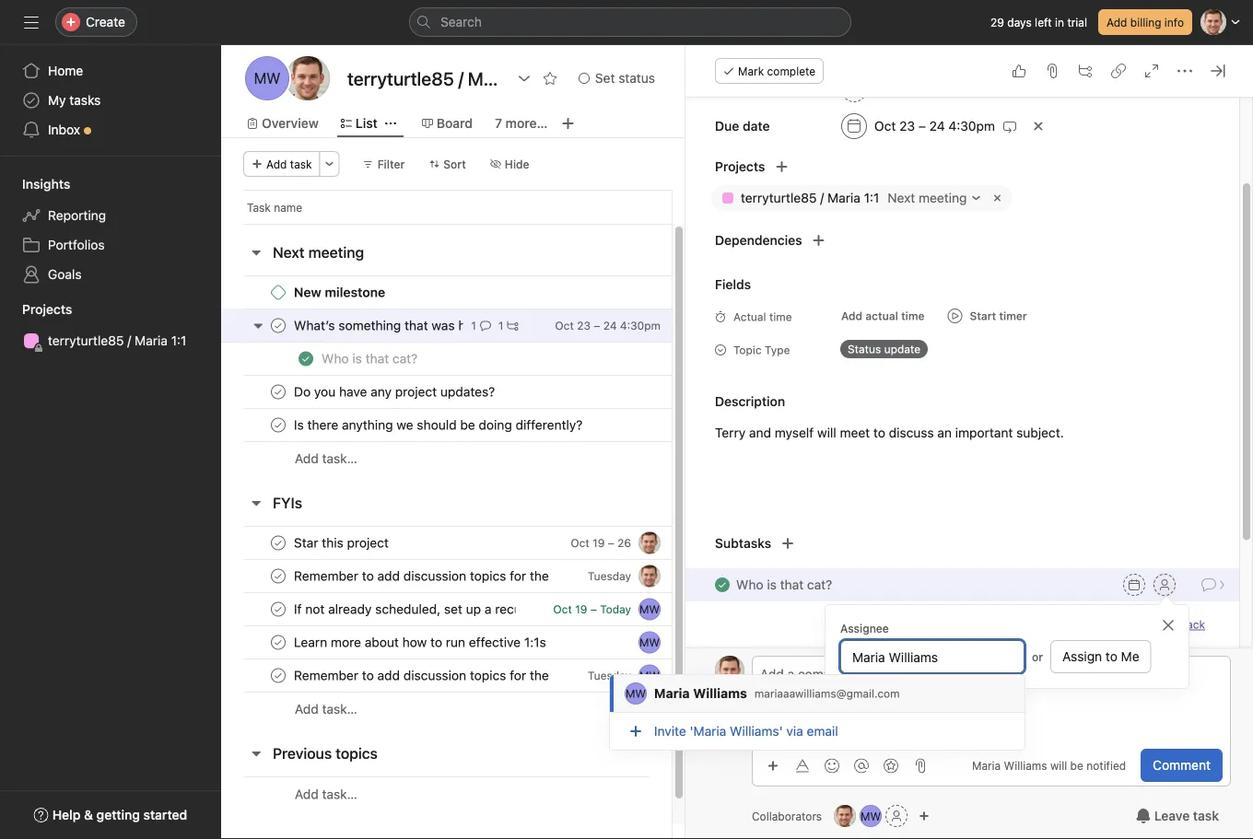 Task type: vqa. For each thing, say whether or not it's contained in the screenshot.
the bottom TS
no



Task type: locate. For each thing, give the bounding box(es) containing it.
29
[[991, 16, 1005, 29]]

today
[[600, 603, 632, 616]]

oct 23 – 24 4:30pm inside what's something that was harder than expected? dialog
[[875, 119, 996, 134]]

collapse task list for this section image left the fyis button
[[249, 496, 264, 511]]

create button
[[55, 7, 137, 37]]

0 horizontal spatial 1
[[471, 319, 476, 332]]

help & getting started
[[52, 808, 187, 823]]

3 add task… from the top
[[295, 787, 358, 803]]

1 vertical spatial add task… row
[[221, 692, 740, 726]]

19 inside star this project "cell"
[[593, 537, 605, 550]]

task… for next meeting
[[322, 451, 358, 466]]

add task… up the fyis button
[[295, 451, 358, 466]]

add task… button inside header next meeting tree grid
[[295, 449, 358, 469]]

maria up invite
[[655, 686, 690, 702]]

task… inside header next meeting tree grid
[[322, 451, 358, 466]]

subtasks
[[715, 537, 772, 552]]

0 vertical spatial 19
[[593, 537, 605, 550]]

meet
[[840, 426, 870, 441]]

mw button inside learn more about how to run effective 1:1s cell
[[639, 632, 661, 654]]

add dependencies image
[[812, 234, 827, 248]]

1 1 button from the left
[[468, 317, 495, 335]]

add task… row
[[221, 442, 740, 476], [221, 692, 740, 726], [221, 777, 740, 812]]

task for leave task
[[1194, 809, 1220, 824]]

1 vertical spatial /
[[127, 333, 131, 348]]

projects button down goals
[[0, 301, 72, 319]]

add for add task… "button" within the header next meeting tree grid
[[295, 451, 319, 466]]

status update button
[[833, 337, 954, 363]]

will left meet
[[818, 426, 837, 441]]

1 vertical spatial remember to add discussion topics for the next meeting cell
[[221, 659, 673, 693]]

clear due date image
[[1033, 121, 1045, 132]]

19 inside if not already scheduled, set up a recurring 1:1 meeting in your calendar cell
[[575, 603, 588, 616]]

timer
[[1000, 310, 1028, 323]]

2 add task… row from the top
[[221, 692, 740, 726]]

overview link
[[247, 113, 319, 134]]

terryturtle85 / maria 1:1 down goals link
[[48, 333, 187, 348]]

overview
[[262, 116, 319, 131]]

global element
[[0, 45, 221, 156]]

option
[[610, 676, 1025, 713]]

completed checkbox inside learn more about how to run effective 1:1s cell
[[267, 632, 289, 654]]

add subtasks image
[[781, 537, 796, 552]]

1 vertical spatial to
[[1106, 649, 1118, 665]]

0 horizontal spatial task
[[290, 158, 312, 171]]

repeats image
[[1003, 119, 1018, 134]]

add inside dropdown button
[[842, 310, 863, 323]]

mark complete
[[738, 65, 816, 77]]

2 1 from the left
[[499, 319, 504, 332]]

0 vertical spatial collapse task list for this section image
[[249, 245, 264, 260]]

0 vertical spatial williams
[[694, 686, 748, 702]]

williams inside what's something that was harder than expected? dialog
[[1004, 760, 1048, 773]]

projects
[[715, 159, 766, 175], [22, 302, 72, 317]]

completed checkbox for do you have any project updates? text box
[[267, 381, 289, 403]]

/ up add dependencies icon
[[821, 191, 825, 206]]

1 horizontal spatial williams
[[1004, 760, 1048, 773]]

star this project cell
[[221, 526, 673, 561]]

0 vertical spatial projects
[[715, 159, 766, 175]]

add up previous
[[295, 702, 319, 717]]

3 add task… button from the top
[[295, 785, 358, 805]]

time inside dropdown button
[[902, 310, 925, 323]]

0 vertical spatial 24
[[930, 119, 946, 134]]

2 task… from the top
[[322, 702, 358, 717]]

1 horizontal spatial time
[[902, 310, 925, 323]]

to left me
[[1106, 649, 1118, 665]]

to
[[874, 426, 886, 441], [1106, 649, 1118, 665]]

19 for – 26
[[593, 537, 605, 550]]

tt
[[299, 70, 317, 87], [643, 537, 657, 550], [643, 570, 657, 583], [723, 665, 737, 678], [839, 810, 853, 823]]

0 vertical spatial will
[[818, 426, 837, 441]]

completed image inside is there anything we should be doing differently? cell
[[267, 414, 289, 437]]

remember to add discussion topics for the next meeting cell down learn more about how to run effective 1:1s text box
[[221, 659, 673, 693]]

/ inside projects element
[[127, 333, 131, 348]]

maria left next meeting popup button
[[828, 191, 861, 206]]

meeting left remove image
[[919, 191, 968, 206]]

row up mw "row"
[[221, 560, 740, 594]]

0 vertical spatial tuesday
[[588, 570, 632, 583]]

what's something that was harder than expected? dialog
[[686, 0, 1254, 840]]

board link
[[422, 113, 473, 134]]

0 vertical spatial projects button
[[686, 153, 766, 182]]

to right meet
[[874, 426, 886, 441]]

will left 'be'
[[1051, 760, 1068, 773]]

completed checkbox inside if not already scheduled, set up a recurring 1:1 meeting in your calendar cell
[[267, 599, 289, 621]]

task name
[[247, 201, 302, 214]]

3 collapse task list for this section image from the top
[[249, 747, 264, 762]]

completed image for completed checkbox inside who is that cat? 'cell'
[[295, 348, 317, 370]]

row containing 1
[[221, 309, 740, 343]]

0 horizontal spatial 24
[[604, 319, 617, 332]]

add task… button up previous topics
[[295, 700, 358, 720]]

19
[[593, 537, 605, 550], [575, 603, 588, 616]]

1 vertical spatial task
[[1194, 809, 1220, 824]]

1 vertical spatial task…
[[322, 702, 358, 717]]

24
[[930, 119, 946, 134], [604, 319, 617, 332]]

terryturtle85 / maria 1:1 down 'add to projects' 'image'
[[741, 191, 880, 206]]

1 horizontal spatial 24
[[930, 119, 946, 134]]

more…
[[506, 116, 548, 131]]

add
[[1107, 16, 1128, 29], [266, 158, 287, 171], [842, 310, 863, 323], [295, 451, 319, 466], [295, 702, 319, 717], [295, 787, 319, 803]]

1 vertical spatial williams
[[1004, 760, 1048, 773]]

0 vertical spatial add task… button
[[295, 449, 358, 469]]

add task… button down previous topics
[[295, 785, 358, 805]]

or
[[1033, 651, 1044, 664]]

name
[[274, 201, 302, 214]]

add task… for fyis
[[295, 702, 358, 717]]

1:1 left the collapse subtask list for the task what's something that was harder than expected? icon
[[171, 333, 187, 348]]

2 1 button from the left
[[495, 317, 522, 335]]

7
[[495, 116, 502, 131]]

tasks
[[69, 93, 101, 108]]

add up the fyis button
[[295, 451, 319, 466]]

1 horizontal spatial projects
[[715, 159, 766, 175]]

myself
[[775, 426, 814, 441]]

0 horizontal spatial projects button
[[0, 301, 72, 319]]

collapse task list for this section image down task
[[249, 245, 264, 260]]

add down previous
[[295, 787, 319, 803]]

my tasks
[[48, 93, 101, 108]]

0 horizontal spatial 1:1
[[171, 333, 187, 348]]

0 horizontal spatial terryturtle85
[[48, 333, 124, 348]]

task for add task
[[290, 158, 312, 171]]

/
[[821, 191, 825, 206], [127, 333, 131, 348]]

2 add task… button from the top
[[295, 700, 358, 720]]

completed image inside learn more about how to run effective 1:1s cell
[[267, 632, 289, 654]]

mw row
[[221, 626, 740, 660]]

task… down "previous topics" button
[[322, 787, 358, 803]]

add left actual
[[842, 310, 863, 323]]

terry and myself will meet to discuss an important subject.
[[715, 426, 1065, 441]]

type
[[765, 344, 791, 357]]

main content
[[686, 0, 1240, 807]]

meeting inside next meeting popup button
[[919, 191, 968, 206]]

task…
[[322, 451, 358, 466], [322, 702, 358, 717], [322, 787, 358, 803]]

add task… button for next meeting
[[295, 449, 358, 469]]

completed checkbox for is there anything we should be doing differently? text field
[[267, 414, 289, 437]]

Completed checkbox
[[295, 348, 317, 370], [267, 414, 289, 437], [267, 532, 289, 555], [267, 566, 289, 588], [712, 575, 734, 597], [267, 632, 289, 654], [267, 665, 289, 687]]

2 collapse task list for this section image from the top
[[249, 496, 264, 511]]

0 horizontal spatial 4:30pm
[[620, 319, 661, 332]]

projects down due date
[[715, 159, 766, 175]]

1 vertical spatial completed checkbox
[[267, 381, 289, 403]]

2 vertical spatial add task…
[[295, 787, 358, 803]]

0 horizontal spatial williams
[[694, 686, 748, 702]]

19 left the today
[[575, 603, 588, 616]]

1 vertical spatial add task… button
[[295, 700, 358, 720]]

1 horizontal spatial terryturtle85 / maria 1:1
[[741, 191, 880, 206]]

1 horizontal spatial task
[[1194, 809, 1220, 824]]

3 add task… row from the top
[[221, 777, 740, 812]]

1 vertical spatial next meeting
[[273, 244, 364, 261]]

1 vertical spatial projects
[[22, 302, 72, 317]]

/ inside main content
[[821, 191, 825, 206]]

task name row
[[221, 190, 740, 224]]

0 horizontal spatial terryturtle85 / maria 1:1
[[48, 333, 187, 348]]

projects button down due date
[[686, 153, 766, 182]]

terryturtle85 down 'add to projects' 'image'
[[741, 191, 817, 206]]

next meeting
[[888, 191, 968, 206], [273, 244, 364, 261]]

oct
[[875, 119, 896, 134], [555, 319, 574, 332], [571, 537, 590, 550], [554, 603, 572, 616]]

Completed milestone checkbox
[[271, 285, 286, 300]]

remove image
[[991, 191, 1005, 206]]

1 horizontal spatial 19
[[593, 537, 605, 550]]

2 vertical spatial add task… button
[[295, 785, 358, 805]]

– inside if not already scheduled, set up a recurring 1:1 meeting in your calendar cell
[[591, 603, 597, 616]]

/ down goals link
[[127, 333, 131, 348]]

1 vertical spatial collapse task list for this section image
[[249, 496, 264, 511]]

0 horizontal spatial to
[[874, 426, 886, 441]]

portfolios
[[48, 237, 105, 253]]

0 vertical spatial assignee
[[715, 82, 771, 97]]

1 add task… row from the top
[[221, 442, 740, 476]]

1 add task… button from the top
[[295, 449, 358, 469]]

1 vertical spatial 23
[[577, 319, 591, 332]]

add task… row for next meeting
[[221, 442, 740, 476]]

task inside leave task button
[[1194, 809, 1220, 824]]

completed checkbox for remember to add discussion topics for the next meeting text box
[[267, 665, 289, 687]]

previous topics
[[273, 745, 378, 763]]

1 add task… from the top
[[295, 451, 358, 466]]

1 horizontal spatial terryturtle85
[[741, 191, 817, 206]]

1 horizontal spatial /
[[821, 191, 825, 206]]

mark
[[738, 65, 764, 77]]

0 vertical spatial remember to add discussion topics for the next meeting cell
[[221, 560, 673, 594]]

0 vertical spatial task
[[290, 158, 312, 171]]

invite
[[655, 724, 687, 739]]

1 horizontal spatial 4:30pm
[[949, 119, 996, 134]]

invite 'maria williams' via email
[[655, 724, 839, 739]]

add task… inside header fyis tree grid
[[295, 702, 358, 717]]

assignee down mark
[[715, 82, 771, 97]]

0 horizontal spatial will
[[818, 426, 837, 441]]

– inside what's something that was harder than expected? 'cell'
[[594, 319, 601, 332]]

oct inside star this project "cell"
[[571, 537, 590, 550]]

add task
[[266, 158, 312, 171]]

0 horizontal spatial 19
[[575, 603, 588, 616]]

1 horizontal spatial next
[[888, 191, 916, 206]]

dependencies
[[715, 233, 803, 248]]

completed checkbox inside "do you have any project updates?" cell
[[267, 381, 289, 403]]

tuesday
[[588, 570, 632, 583], [588, 670, 632, 683]]

7 more… button
[[495, 113, 548, 134]]

terryturtle85 / maria 1:1 inside main content
[[741, 191, 880, 206]]

at mention image
[[855, 759, 869, 774]]

tt button
[[639, 532, 661, 555], [639, 566, 661, 588], [715, 656, 745, 686], [834, 806, 857, 828]]

0 vertical spatial 4:30pm
[[949, 119, 996, 134]]

oct 19 – today
[[554, 603, 632, 616]]

1 vertical spatial will
[[1051, 760, 1068, 773]]

completed image for completed checkbox in learn more about how to run effective 1:1s cell
[[267, 632, 289, 654]]

1
[[471, 319, 476, 332], [499, 319, 504, 332]]

send feedback
[[1128, 619, 1206, 632]]

– inside main content
[[919, 119, 926, 134]]

0 horizontal spatial oct 23 – 24 4:30pm
[[555, 319, 661, 332]]

1 horizontal spatial oct 23 – 24 4:30pm
[[875, 119, 996, 134]]

2 vertical spatial task…
[[322, 787, 358, 803]]

remember to add discussion topics for the next meeting cell
[[221, 560, 673, 594], [221, 659, 673, 693]]

0 vertical spatial terryturtle85 / maria 1:1
[[741, 191, 880, 206]]

oct 23 – 24 4:30pm
[[875, 119, 996, 134], [555, 319, 661, 332]]

Completed checkbox
[[267, 315, 289, 337], [267, 381, 289, 403], [267, 599, 289, 621]]

collapse task list for this section image for next meeting
[[249, 245, 264, 260]]

add subtask image
[[1079, 64, 1093, 78]]

hide sidebar image
[[24, 15, 39, 30]]

add inside header fyis tree grid
[[295, 702, 319, 717]]

feedback
[[1158, 619, 1206, 632]]

add task… button up the fyis button
[[295, 449, 358, 469]]

mw button inside remember to add discussion topics for the next meeting cell
[[639, 665, 661, 687]]

0 vertical spatial task…
[[322, 451, 358, 466]]

main content containing assignee
[[686, 0, 1240, 807]]

help & getting started button
[[22, 799, 199, 833]]

add or remove collaborators image
[[919, 811, 930, 822]]

what's something that was harder than expected? cell
[[221, 309, 673, 343]]

mw button
[[639, 599, 661, 621], [639, 632, 661, 654], [639, 665, 661, 687], [860, 806, 882, 828]]

williams left 'be'
[[1004, 760, 1048, 773]]

1 vertical spatial 4:30pm
[[620, 319, 661, 332]]

remember to add discussion topics for the next meeting cell up if not already scheduled, set up a recurring 1:1 meeting in your calendar text box
[[221, 560, 673, 594]]

23 inside main content
[[900, 119, 916, 134]]

completed image inside star this project "cell"
[[267, 532, 289, 555]]

1 horizontal spatial to
[[1106, 649, 1118, 665]]

list link
[[341, 113, 378, 134]]

set
[[595, 71, 615, 86]]

toolbar
[[761, 753, 934, 779]]

1 vertical spatial meeting
[[309, 244, 364, 261]]

williams up 'maria
[[694, 686, 748, 702]]

mw inside option
[[626, 688, 646, 701]]

0 vertical spatial to
[[874, 426, 886, 441]]

1 vertical spatial projects button
[[0, 301, 72, 319]]

oct inside if not already scheduled, set up a recurring 1:1 meeting in your calendar cell
[[554, 603, 572, 616]]

0 horizontal spatial /
[[127, 333, 131, 348]]

1 horizontal spatial 1
[[499, 319, 504, 332]]

add actual time
[[842, 310, 925, 323]]

If not already scheduled, set up a recurring 1:1 meeting in your calendar text field
[[290, 601, 517, 619]]

collapse task list for this section image left previous
[[249, 747, 264, 762]]

2 remember to add discussion topics for the next meeting cell from the top
[[221, 659, 673, 693]]

hide
[[505, 158, 530, 171]]

0 horizontal spatial next meeting
[[273, 244, 364, 261]]

0 vertical spatial add task… row
[[221, 442, 740, 476]]

mw button inside if not already scheduled, set up a recurring 1:1 meeting in your calendar cell
[[639, 599, 661, 621]]

status update
[[848, 343, 921, 356]]

1 completed checkbox from the top
[[267, 315, 289, 337]]

row up "do you have any project updates?" cell
[[221, 309, 740, 343]]

1:1 left next meeting popup button
[[864, 191, 880, 206]]

attachments: add a file to this task, what's something that was harder than expected? image
[[1045, 64, 1060, 78]]

completed image for completed checkbox inside the star this project "cell"
[[267, 532, 289, 555]]

to inside button
[[1106, 649, 1118, 665]]

add inside header next meeting tree grid
[[295, 451, 319, 466]]

add task… button for fyis
[[295, 700, 358, 720]]

projects down goals
[[22, 302, 72, 317]]

assign to me button
[[1051, 641, 1152, 674]]

meeting
[[919, 191, 968, 206], [309, 244, 364, 261]]

mw inside if not already scheduled, set up a recurring 1:1 meeting in your calendar cell
[[640, 603, 660, 616]]

completed image
[[295, 348, 317, 370], [267, 532, 289, 555], [267, 566, 289, 588], [267, 632, 289, 654], [267, 665, 289, 687]]

row down who is that cat? 'cell'
[[221, 408, 740, 443]]

add task… button inside header fyis tree grid
[[295, 700, 358, 720]]

task… up star this project text box
[[322, 451, 358, 466]]

1 horizontal spatial next meeting
[[888, 191, 968, 206]]

insights element
[[0, 168, 221, 293]]

0 vertical spatial 1:1
[[864, 191, 880, 206]]

status
[[848, 343, 882, 356]]

0 horizontal spatial meeting
[[309, 244, 364, 261]]

add task… down previous topics
[[295, 787, 358, 803]]

tuesday up the today
[[588, 570, 632, 583]]

assignee up name or email text field
[[841, 622, 889, 635]]

collapse task list for this section image
[[249, 245, 264, 260], [249, 496, 264, 511], [249, 747, 264, 762]]

completed image inside "do you have any project updates?" cell
[[267, 381, 289, 403]]

1 task… from the top
[[322, 451, 358, 466]]

completed milestone image
[[271, 285, 286, 300]]

19 left 26
[[593, 537, 605, 550]]

my tasks link
[[11, 86, 210, 115]]

1 tuesday from the top
[[588, 570, 632, 583]]

task left more actions image
[[290, 158, 312, 171]]

1 horizontal spatial 1:1
[[864, 191, 880, 206]]

tt inside star this project "cell"
[[643, 537, 657, 550]]

0 vertical spatial next
[[888, 191, 916, 206]]

add task… up previous topics
[[295, 702, 358, 717]]

tuesday down the today
[[588, 670, 632, 683]]

0 horizontal spatial next
[[273, 244, 305, 261]]

add task… inside header next meeting tree grid
[[295, 451, 358, 466]]

more actions image
[[324, 159, 335, 170]]

task inside add task button
[[290, 158, 312, 171]]

1 vertical spatial 19
[[575, 603, 588, 616]]

1 horizontal spatial will
[[1051, 760, 1068, 773]]

row up remember to add discussion topics for the next meeting text field
[[221, 526, 740, 561]]

next meeting left remove image
[[888, 191, 968, 206]]

next meeting up new milestone text field
[[273, 244, 364, 261]]

my
[[48, 93, 66, 108]]

0 vertical spatial 23
[[900, 119, 916, 134]]

1 collapse task list for this section image from the top
[[249, 245, 264, 260]]

0 vertical spatial completed checkbox
[[267, 315, 289, 337]]

2 tuesday from the top
[[588, 670, 632, 683]]

completed image inside who is that cat? 'cell'
[[295, 348, 317, 370]]

0 vertical spatial add task…
[[295, 451, 358, 466]]

previous topics button
[[273, 738, 378, 771]]

1 vertical spatial 1:1
[[171, 333, 187, 348]]

row
[[243, 223, 672, 225], [221, 276, 740, 310], [221, 309, 740, 343], [221, 342, 740, 376], [221, 375, 740, 409], [221, 408, 740, 443], [221, 526, 740, 561], [221, 560, 740, 594], [221, 593, 740, 627], [221, 659, 740, 693]]

terryturtle85 down goals
[[48, 333, 124, 348]]

leave task button
[[1125, 800, 1232, 833]]

1 vertical spatial 24
[[604, 319, 617, 332]]

2 add task… from the top
[[295, 702, 358, 717]]

2 completed checkbox from the top
[[267, 381, 289, 403]]

row down learn more about how to run effective 1:1s text box
[[221, 659, 740, 693]]

comment button
[[1141, 750, 1223, 783]]

1 vertical spatial terryturtle85
[[48, 333, 124, 348]]

completed checkbox inside star this project "cell"
[[267, 532, 289, 555]]

description
[[715, 395, 786, 410]]

maria inside main content
[[828, 191, 861, 206]]

meeting up new milestone text field
[[309, 244, 364, 261]]

0 horizontal spatial assignee
[[715, 82, 771, 97]]

task… inside header fyis tree grid
[[322, 702, 358, 717]]

1 vertical spatial oct 23 – 24 4:30pm
[[555, 319, 661, 332]]

filter button
[[355, 151, 413, 177]]

1 vertical spatial next
[[273, 244, 305, 261]]

0 horizontal spatial 23
[[577, 319, 591, 332]]

2 vertical spatial collapse task list for this section image
[[249, 747, 264, 762]]

completed image inside if not already scheduled, set up a recurring 1:1 meeting in your calendar cell
[[267, 599, 289, 621]]

collaborators
[[752, 810, 822, 823]]

portfolios link
[[11, 230, 210, 260]]

0 vertical spatial oct 23 – 24 4:30pm
[[875, 119, 996, 134]]

completed checkbox inside is there anything we should be doing differently? cell
[[267, 414, 289, 437]]

help
[[52, 808, 81, 823]]

and
[[750, 426, 772, 441]]

add for first add task… "button" from the bottom of the page
[[295, 787, 319, 803]]

1 remember to add discussion topics for the next meeting cell from the top
[[221, 560, 673, 594]]

1 horizontal spatial 23
[[900, 119, 916, 134]]

1 vertical spatial assignee
[[841, 622, 889, 635]]

0 vertical spatial terryturtle85
[[741, 191, 817, 206]]

0 vertical spatial next meeting
[[888, 191, 968, 206]]

0 vertical spatial /
[[821, 191, 825, 206]]

2 vertical spatial add task… row
[[221, 777, 740, 812]]

task right leave
[[1194, 809, 1220, 824]]

New milestone text field
[[290, 283, 391, 302]]

None text field
[[343, 62, 508, 95]]

actual
[[734, 311, 767, 324]]

3 completed checkbox from the top
[[267, 599, 289, 621]]

0 vertical spatial meeting
[[919, 191, 968, 206]]

0 horizontal spatial time
[[770, 311, 792, 324]]

Who is that cat? text field
[[318, 350, 423, 368]]

1 vertical spatial tuesday
[[588, 670, 632, 683]]

projects element
[[0, 293, 221, 360]]

1 vertical spatial terryturtle85 / maria 1:1
[[48, 333, 187, 348]]

task… up previous topics
[[322, 702, 358, 717]]

hide button
[[482, 151, 538, 177]]

2 vertical spatial completed checkbox
[[267, 599, 289, 621]]

left
[[1035, 16, 1053, 29]]

assign to me
[[1063, 649, 1140, 665]]

maria down goals link
[[135, 333, 168, 348]]

completed image
[[267, 315, 289, 337], [267, 381, 289, 403], [267, 414, 289, 437], [712, 575, 734, 597], [267, 599, 289, 621]]

1 horizontal spatial projects button
[[686, 153, 766, 182]]

williams
[[694, 686, 748, 702], [1004, 760, 1048, 773]]



Task type: describe. For each thing, give the bounding box(es) containing it.
billing
[[1131, 16, 1162, 29]]

1 horizontal spatial assignee
[[841, 622, 889, 635]]

appreciations image
[[884, 759, 899, 774]]

&
[[84, 808, 93, 823]]

do you have any project updates? cell
[[221, 375, 673, 409]]

fyis
[[273, 495, 302, 512]]

actual time
[[734, 311, 792, 324]]

19 for – today
[[575, 603, 588, 616]]

me
[[1122, 649, 1140, 665]]

oct inside what's something that was harder than expected? 'cell'
[[555, 319, 574, 332]]

start timer button
[[941, 304, 1035, 330]]

next inside button
[[273, 244, 305, 261]]

add to starred image
[[543, 71, 558, 86]]

filter
[[378, 158, 405, 171]]

send feedback link
[[1128, 617, 1206, 634]]

collapse task list for this section image for previous topics
[[249, 747, 264, 762]]

completed image for completed checkbox related to remember to add discussion topics for the next meeting text box
[[267, 665, 289, 687]]

add tab image
[[561, 116, 576, 131]]

started
[[143, 808, 187, 823]]

topic type
[[734, 344, 791, 357]]

completed image for completed option within "do you have any project updates?" cell
[[267, 381, 289, 403]]

add left billing
[[1107, 16, 1128, 29]]

trial
[[1068, 16, 1088, 29]]

header fyis tree grid
[[221, 526, 740, 726]]

actual
[[866, 310, 899, 323]]

inbox link
[[11, 115, 210, 145]]

mariaaawilliams@gmail.com
[[755, 688, 900, 701]]

24 inside what's something that was harder than expected? dialog
[[930, 119, 946, 134]]

oct 23 – 24 4:30pm inside what's something that was harder than expected? 'cell'
[[555, 319, 661, 332]]

previous
[[273, 745, 332, 763]]

tab actions image
[[385, 118, 396, 129]]

terryturtle85 inside main content
[[741, 191, 817, 206]]

task… for fyis
[[322, 702, 358, 717]]

Name or email text field
[[841, 641, 1025, 674]]

fyis button
[[273, 487, 302, 520]]

terry
[[715, 426, 746, 441]]

subject.
[[1017, 426, 1065, 441]]

next inside popup button
[[888, 191, 916, 206]]

add for add actual time dropdown button
[[842, 310, 863, 323]]

completed checkbox for remember to add discussion topics for the next meeting text field
[[267, 566, 289, 588]]

info
[[1165, 16, 1185, 29]]

Remember to add discussion topics for the next meeting text field
[[290, 567, 551, 586]]

add actual time button
[[833, 304, 933, 330]]

assign
[[1063, 649, 1103, 665]]

status
[[619, 71, 655, 86]]

show options image
[[517, 71, 532, 86]]

emoji image
[[825, 759, 840, 774]]

subtasks button
[[686, 530, 772, 559]]

add for add task… "button" in header fyis tree grid
[[295, 702, 319, 717]]

mw button inside what's something that was harder than expected? dialog
[[860, 806, 882, 828]]

next meeting inside popup button
[[888, 191, 968, 206]]

'maria
[[690, 724, 727, 739]]

terryturtle85 inside projects element
[[48, 333, 124, 348]]

row up who is that cat? 'cell'
[[221, 276, 740, 310]]

is there anything we should be doing differently? cell
[[221, 408, 673, 443]]

set status
[[595, 71, 655, 86]]

completed image for completed checkbox inside what's something that was harder than expected? dialog
[[712, 575, 734, 597]]

mw inside learn more about how to run effective 1:1s cell
[[640, 637, 660, 649]]

completed checkbox inside who is that cat? 'cell'
[[295, 348, 317, 370]]

tt inside remember to add discussion topics for the next meeting cell
[[643, 570, 657, 583]]

formatting image
[[796, 759, 810, 774]]

row up is there anything we should be doing differently? text field
[[221, 375, 740, 409]]

reporting link
[[11, 201, 210, 230]]

more actions for this task image
[[1178, 64, 1193, 78]]

3 task… from the top
[[322, 787, 358, 803]]

Star this project text field
[[290, 534, 395, 553]]

29 days left in trial
[[991, 16, 1088, 29]]

mw inside remember to add discussion topics for the next meeting cell
[[640, 670, 660, 683]]

add task button
[[243, 151, 320, 177]]

email
[[807, 724, 839, 739]]

4:30pm inside what's something that was harder than expected? 'cell'
[[620, 319, 661, 332]]

search list box
[[409, 7, 852, 37]]

start timer
[[970, 310, 1028, 323]]

collapse task list for this section image for fyis
[[249, 496, 264, 511]]

via
[[787, 724, 804, 739]]

copy task link image
[[1112, 64, 1127, 78]]

getting
[[97, 808, 140, 823]]

discuss
[[889, 426, 934, 441]]

terryturtle85 / maria 1:1 inside projects element
[[48, 333, 187, 348]]

close image
[[1162, 619, 1176, 633]]

learn more about how to run effective 1:1s cell
[[221, 626, 673, 660]]

update
[[885, 343, 921, 356]]

row down the new milestone cell
[[221, 342, 740, 376]]

topics
[[336, 745, 378, 763]]

notified
[[1087, 760, 1127, 773]]

Is there anything we should be doing differently? text field
[[290, 416, 589, 435]]

completed checkbox for star this project text box
[[267, 532, 289, 555]]

fields
[[715, 278, 752, 293]]

send
[[1128, 619, 1154, 632]]

completed checkbox inside what's something that was harder than expected? 'cell'
[[267, 315, 289, 337]]

main content inside what's something that was harder than expected? dialog
[[686, 0, 1240, 807]]

search
[[441, 14, 482, 30]]

add task… for next meeting
[[295, 451, 358, 466]]

mw inside what's something that was harder than expected? dialog
[[861, 810, 882, 823]]

oct inside what's something that was harder than expected? dialog
[[875, 119, 896, 134]]

Task Name text field
[[737, 576, 833, 596]]

insights
[[22, 177, 70, 192]]

Do you have any project updates? text field
[[290, 383, 501, 402]]

Learn more about how to run effective 1:1s text field
[[290, 634, 552, 652]]

in
[[1056, 16, 1065, 29]]

insert an object image
[[768, 761, 779, 772]]

0 horizontal spatial projects
[[22, 302, 72, 317]]

due date
[[715, 119, 770, 134]]

tt button inside star this project "cell"
[[639, 532, 661, 555]]

1 1 from the left
[[471, 319, 476, 332]]

search button
[[409, 7, 852, 37]]

What's something that was harder than expected? text field
[[290, 317, 464, 335]]

attach a file or paste an image image
[[914, 759, 928, 774]]

completed image for completed checkbox within the is there anything we should be doing differently? cell
[[267, 414, 289, 437]]

row up learn more about how to run effective 1:1s text box
[[221, 593, 740, 627]]

24 inside what's something that was harder than expected? 'cell'
[[604, 319, 617, 332]]

completed image for completed checkbox corresponding to remember to add discussion topics for the next meeting text field
[[267, 566, 289, 588]]

assignee inside main content
[[715, 82, 771, 97]]

sort button
[[421, 151, 475, 177]]

close details image
[[1211, 64, 1226, 78]]

– inside star this project "cell"
[[608, 537, 615, 550]]

projects inside main content
[[715, 159, 766, 175]]

williams'
[[730, 724, 783, 739]]

new milestone cell
[[221, 276, 673, 310]]

completed image for completed option in if not already scheduled, set up a recurring 1:1 meeting in your calendar cell
[[267, 599, 289, 621]]

collapse subtask list for the task what's something that was harder than expected? image
[[251, 319, 266, 333]]

inbox
[[48, 122, 80, 137]]

terryturtle85 / maria 1:1 link
[[11, 326, 210, 356]]

mark complete button
[[715, 58, 824, 84]]

set status button
[[571, 65, 664, 91]]

board
[[437, 116, 473, 131]]

projects button inside projects element
[[0, 301, 72, 319]]

be
[[1071, 760, 1084, 773]]

home link
[[11, 56, 210, 86]]

add billing info
[[1107, 16, 1185, 29]]

add billing info button
[[1099, 9, 1193, 35]]

who is that cat? cell
[[221, 342, 673, 376]]

Remember to add discussion topics for the next meeting text field
[[290, 667, 551, 685]]

tt button inside remember to add discussion topics for the next meeting cell
[[639, 566, 661, 588]]

comment
[[1153, 758, 1211, 773]]

days
[[1008, 16, 1032, 29]]

header next meeting tree grid
[[221, 276, 740, 476]]

goals link
[[11, 260, 210, 289]]

maria inside projects element
[[135, 333, 168, 348]]

1:1 inside what's something that was harder than expected? dialog
[[864, 191, 880, 206]]

list
[[356, 116, 378, 131]]

0 likes. click to like this task image
[[1012, 64, 1027, 78]]

full screen image
[[1145, 64, 1160, 78]]

7 more…
[[495, 116, 548, 131]]

add task… row for fyis
[[221, 692, 740, 726]]

option containing maria
[[610, 676, 1025, 713]]

leave task
[[1155, 809, 1220, 824]]

maria williams will be notified
[[973, 760, 1127, 773]]

maria right attach a file or paste an image
[[973, 760, 1001, 773]]

4:30pm inside main content
[[949, 119, 996, 134]]

add down overview link
[[266, 158, 287, 171]]

oct 19 – 26
[[571, 537, 632, 550]]

task
[[247, 201, 271, 214]]

home
[[48, 63, 83, 78]]

1:1 inside terryturtle85 / maria 1:1 link
[[171, 333, 187, 348]]

completed checkbox for learn more about how to run effective 1:1s text box
[[267, 632, 289, 654]]

toolbar inside what's something that was harder than expected? dialog
[[761, 753, 934, 779]]

meeting inside next meeting button
[[309, 244, 364, 261]]

completed image for completed option inside what's something that was harder than expected? 'cell'
[[267, 315, 289, 337]]

row down sort
[[243, 223, 672, 225]]

goals
[[48, 267, 82, 282]]

completed checkbox for if not already scheduled, set up a recurring 1:1 meeting in your calendar text box
[[267, 599, 289, 621]]

insights button
[[0, 175, 70, 194]]

to inside main content
[[874, 426, 886, 441]]

23 inside what's something that was harder than expected? 'cell'
[[577, 319, 591, 332]]

next meeting button
[[273, 236, 364, 269]]

create
[[86, 14, 125, 30]]

completed checkbox inside what's something that was harder than expected? dialog
[[712, 575, 734, 597]]

add to projects image
[[775, 160, 790, 175]]

will inside main content
[[818, 426, 837, 441]]

sort
[[444, 158, 466, 171]]

if not already scheduled, set up a recurring 1:1 meeting in your calendar cell
[[221, 593, 673, 627]]

topic
[[734, 344, 762, 357]]



